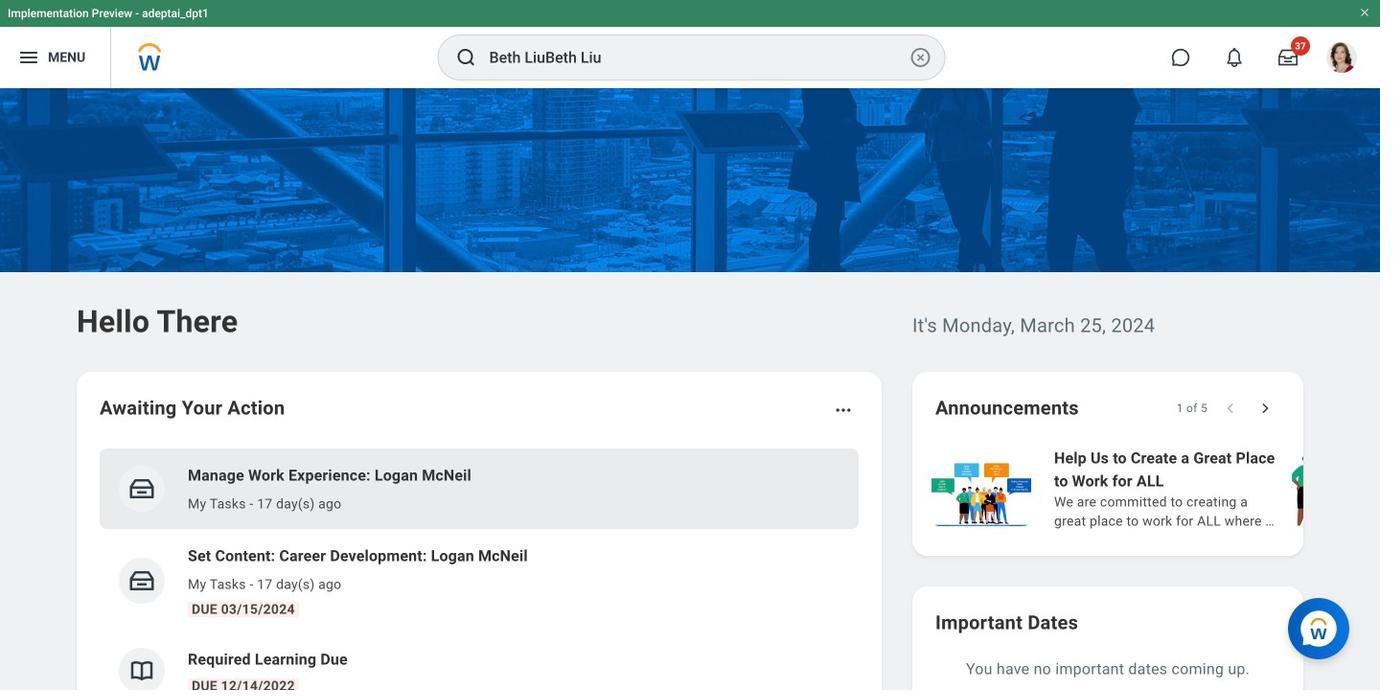 Task type: vqa. For each thing, say whether or not it's contained in the screenshot.
second the inbox icon
yes



Task type: locate. For each thing, give the bounding box(es) containing it.
1 horizontal spatial list
[[928, 445, 1381, 533]]

main content
[[0, 88, 1381, 690]]

related actions image
[[834, 401, 853, 420]]

Search Workday  search field
[[489, 36, 905, 79]]

0 vertical spatial inbox image
[[128, 475, 156, 503]]

inbox large image
[[1279, 48, 1298, 67]]

list item
[[100, 449, 859, 529]]

1 vertical spatial inbox image
[[128, 567, 156, 595]]

banner
[[0, 0, 1381, 88]]

0 horizontal spatial list
[[100, 449, 859, 690]]

1 inbox image from the top
[[128, 475, 156, 503]]

book open image
[[128, 657, 156, 685]]

list
[[928, 445, 1381, 533], [100, 449, 859, 690]]

chevron left small image
[[1221, 399, 1241, 418]]

inbox image
[[128, 475, 156, 503], [128, 567, 156, 595]]

status
[[1177, 401, 1208, 416]]



Task type: describe. For each thing, give the bounding box(es) containing it.
x circle image
[[909, 46, 932, 69]]

2 inbox image from the top
[[128, 567, 156, 595]]

profile logan mcneil image
[[1327, 42, 1358, 77]]

search image
[[455, 46, 478, 69]]

chevron right small image
[[1256, 399, 1275, 418]]

close environment banner image
[[1359, 7, 1371, 18]]

justify image
[[17, 46, 40, 69]]

notifications large image
[[1225, 48, 1244, 67]]



